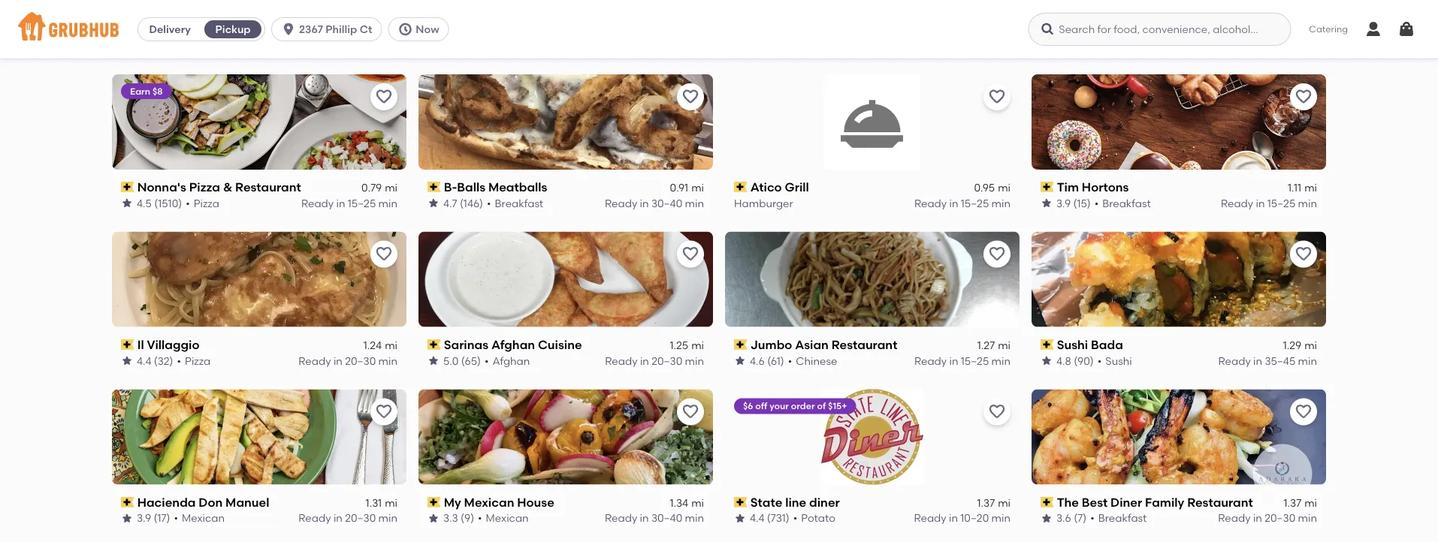 Task type: describe. For each thing, give the bounding box(es) containing it.
phillip
[[326, 23, 357, 36]]

ready in 20–30 min for the best diner family restaurant
[[1219, 513, 1318, 525]]

Search for food, convenience, alcohol... search field
[[1029, 13, 1292, 46]]

breakfast for balls
[[495, 197, 544, 210]]

sarinas afghan cuisine logo image
[[419, 232, 713, 328]]

bubbakoo's burritos
[[444, 22, 563, 37]]

il villaggio
[[137, 338, 200, 352]]

4.0 (34)
[[137, 39, 174, 52]]

min for sushi bada
[[1299, 355, 1318, 368]]

min for atico grill
[[992, 197, 1011, 210]]

35–45
[[1266, 355, 1296, 368]]

star icon image left 4.0
[[121, 40, 133, 52]]

save this restaurant button for b-balls meatballs
[[677, 83, 704, 110]]

star icon image for sarinas afghan cuisine
[[428, 355, 440, 367]]

1.37 mi for state line diner
[[978, 497, 1011, 510]]

b-balls meatballs logo image
[[419, 74, 713, 170]]

breakfast for hortons
[[1103, 197, 1152, 210]]

7-
[[137, 22, 148, 37]]

0 horizontal spatial restaurant
[[235, 180, 301, 195]]

candy
[[186, 39, 220, 52]]

15–25 down 'ct' on the left top of the page
[[348, 39, 376, 52]]

min for jumbo asian restaurant
[[992, 355, 1011, 368]]

• breakfast for balls
[[487, 197, 544, 210]]

ready for nonna's pizza & restaurant
[[301, 197, 334, 210]]

ready in 35–45 min
[[1219, 355, 1318, 368]]

• right "(34)"
[[178, 39, 182, 52]]

min for il villaggio
[[379, 355, 398, 368]]

ready in 20–30 min for sarinas afghan cuisine
[[605, 355, 704, 368]]

star icon image for nonna's pizza & restaurant
[[121, 197, 133, 209]]

4.7
[[444, 197, 458, 210]]

save this restaurant button for jumbo asian restaurant
[[984, 241, 1011, 268]]

• for the best diner family restaurant
[[1091, 513, 1095, 525]]

save this restaurant image for sarinas afghan cuisine
[[682, 246, 700, 264]]

tim
[[1058, 180, 1080, 195]]

1.27
[[978, 339, 996, 352]]

3.9 (17)
[[137, 513, 170, 525]]

sushi bada logo image
[[1032, 232, 1327, 328]]

15–25 for tim hortons
[[1268, 197, 1296, 210]]

save this restaurant button for il villaggio
[[371, 241, 398, 268]]

mi for nonna's pizza & restaurant
[[385, 182, 398, 194]]

20–30 for il villaggio
[[345, 355, 376, 368]]

1 horizontal spatial restaurant
[[832, 338, 898, 352]]

2 vertical spatial restaurant
[[1188, 496, 1254, 510]]

hacienda don manuel
[[137, 496, 269, 510]]

2 horizontal spatial svg image
[[1398, 20, 1416, 38]]

min for tim hortons
[[1299, 197, 1318, 210]]

the best diner family restaurant logo image
[[1032, 390, 1327, 485]]

(731)
[[767, 513, 790, 525]]

• for tim hortons
[[1095, 197, 1099, 210]]

hacienda don manuel logo image
[[112, 390, 407, 485]]

(90)
[[1074, 355, 1094, 368]]

my
[[444, 496, 461, 510]]

meatballs
[[489, 180, 548, 195]]

main navigation navigation
[[0, 0, 1439, 59]]

delivery button
[[138, 17, 202, 41]]

4.4 for il villaggio
[[137, 355, 151, 368]]

(34)
[[155, 39, 174, 52]]

sarinas afghan cuisine
[[444, 338, 582, 352]]

0.75
[[362, 24, 382, 37]]

ready in 15–25 min for atico grill
[[915, 197, 1011, 210]]

burritos
[[517, 22, 563, 37]]

b-balls meatballs
[[444, 180, 548, 195]]

4.7 (146)
[[444, 197, 483, 210]]

• for jumbo asian restaurant
[[788, 355, 793, 368]]

in for il villaggio
[[334, 355, 343, 368]]

tim hortons logo image
[[1032, 74, 1327, 170]]

subscription pass image for the best diner family restaurant
[[1041, 498, 1055, 508]]

the best diner family restaurant
[[1058, 496, 1254, 510]]

subscription pass image for my mexican house
[[428, 498, 441, 508]]

(61)
[[768, 355, 785, 368]]

3.6 (7)
[[1057, 513, 1087, 525]]

(7)
[[1074, 513, 1087, 525]]

• for my mexican house
[[478, 513, 482, 525]]

family
[[1146, 496, 1185, 510]]

tim hortons
[[1058, 180, 1129, 195]]

• for sushi bada
[[1098, 355, 1102, 368]]

ready for my mexican house
[[605, 513, 638, 525]]

min for state line diner
[[992, 513, 1011, 525]]

house
[[517, 496, 555, 510]]

mi for jumbo asian restaurant
[[999, 339, 1011, 352]]

4.5 (1510)
[[137, 197, 182, 210]]

(65)
[[461, 355, 481, 368]]

$8
[[153, 86, 163, 96]]

10–20
[[961, 513, 990, 525]]

0 vertical spatial pizza
[[189, 180, 220, 195]]

chinese
[[796, 355, 838, 368]]

$6 off your order of $15+
[[744, 401, 848, 412]]

mi for atico grill
[[999, 182, 1011, 194]]

save this restaurant button for sarinas afghan cuisine
[[677, 241, 704, 268]]

star icon image for novino ristorante
[[1041, 40, 1053, 52]]

atico grill logo image
[[825, 74, 921, 170]]

1.24 mi
[[364, 339, 398, 352]]

0.78
[[1282, 24, 1302, 37]]

4.5 for nonna's pizza & restaurant
[[137, 197, 152, 210]]

in for novino ristorante
[[1254, 39, 1263, 52]]

star icon image for state line diner
[[735, 513, 747, 525]]

ready in 15–25 min for jumbo asian restaurant
[[915, 355, 1011, 368]]

ready in 20–30 min for il villaggio
[[299, 355, 398, 368]]

• breakfast for best
[[1091, 513, 1148, 525]]

• italian
[[1104, 39, 1144, 52]]

sushi bada
[[1058, 338, 1124, 352]]

breakfast for best
[[1099, 513, 1148, 525]]

min for nonna's pizza & restaurant
[[379, 197, 398, 210]]

15–25 for jumbo asian restaurant
[[961, 355, 990, 368]]

7-eleven
[[137, 22, 187, 37]]

min for my mexican house
[[685, 513, 704, 525]]

il
[[137, 338, 144, 352]]

now button
[[388, 17, 455, 41]]

earn $8
[[130, 86, 163, 96]]

b-
[[444, 180, 457, 195]]

balls
[[457, 180, 486, 195]]

0 horizontal spatial sushi
[[1058, 338, 1089, 352]]

my mexican house
[[444, 496, 555, 510]]

star icon image for jumbo asian restaurant
[[735, 355, 747, 367]]

• afghan
[[485, 355, 530, 368]]

star icon image for my mexican house
[[428, 513, 440, 525]]

save this restaurant image for b-balls meatballs
[[682, 88, 700, 106]]

jumbo asian restaurant logo image
[[725, 232, 1020, 328]]

4.6 (61)
[[750, 355, 785, 368]]

atico grill
[[751, 180, 810, 195]]

your
[[770, 401, 789, 412]]

min for sarinas afghan cuisine
[[685, 355, 704, 368]]

in for sarinas afghan cuisine
[[640, 355, 649, 368]]

state line diner
[[751, 496, 840, 510]]

(258)
[[1075, 39, 1100, 52]]

4.5 (258)
[[1057, 39, 1100, 52]]

0.75 mi
[[362, 24, 398, 37]]

1.25
[[670, 339, 689, 352]]

• breakfast for hortons
[[1095, 197, 1152, 210]]

svg image for now
[[398, 22, 413, 37]]

1.24
[[364, 339, 382, 352]]

3.3 (9)
[[444, 513, 474, 525]]

subscription pass image for il villaggio
[[121, 340, 134, 350]]

4.6
[[750, 355, 765, 368]]

mi for the best diner family restaurant
[[1305, 497, 1318, 510]]

mi for hacienda don manuel
[[385, 497, 398, 510]]

save this restaurant button for hacienda don manuel
[[371, 399, 398, 426]]

20–30 for sarinas afghan cuisine
[[652, 355, 683, 368]]

star icon image down now
[[428, 40, 440, 52]]

0.79
[[362, 182, 382, 194]]

subscription pass image for jumbo asian restaurant
[[735, 340, 748, 350]]

4.0
[[137, 39, 152, 52]]

hamburger
[[735, 197, 794, 210]]

subscription pass image for sarinas afghan cuisine
[[428, 340, 441, 350]]

catering button
[[1299, 12, 1359, 46]]

1.29 mi
[[1284, 339, 1318, 352]]

min for the best diner family restaurant
[[1299, 513, 1318, 525]]

3.9 for tim hortons
[[1057, 197, 1071, 210]]

(32)
[[154, 355, 173, 368]]

1.37 for the best diner family restaurant
[[1284, 497, 1302, 510]]

star icon image for il villaggio
[[121, 355, 133, 367]]

italian
[[1112, 39, 1144, 52]]

subscription pass image for novino ristorante
[[1041, 24, 1055, 35]]

• potato
[[794, 513, 836, 525]]

4.8
[[1057, 355, 1072, 368]]

2367 phillip ct
[[299, 23, 372, 36]]

save this restaurant button for sushi bada
[[1291, 241, 1318, 268]]

my mexican house logo image
[[419, 390, 713, 485]]

5.0
[[444, 355, 459, 368]]



Task type: vqa. For each thing, say whether or not it's contained in the screenshot.
Deli
no



Task type: locate. For each thing, give the bounding box(es) containing it.
4.5 down nonna's
[[137, 197, 152, 210]]

subscription pass image left il
[[121, 340, 134, 350]]

1.25 mi
[[670, 339, 704, 352]]

in for tim hortons
[[1257, 197, 1266, 210]]

ristorante
[[1102, 22, 1164, 37]]

svg image left novino
[[1041, 22, 1056, 37]]

star icon image for hacienda don manuel
[[121, 513, 133, 525]]

4.5
[[1057, 39, 1072, 52], [137, 197, 152, 210]]

1 horizontal spatial 4.5
[[1057, 39, 1072, 52]]

3.6
[[1057, 513, 1072, 525]]

• mexican down my mexican house
[[478, 513, 529, 525]]

&
[[223, 180, 233, 195]]

• pizza down nonna's pizza & restaurant at the top left of the page
[[186, 197, 219, 210]]

save this restaurant image for hacienda don manuel
[[375, 403, 393, 421]]

in for the best diner family restaurant
[[1254, 513, 1263, 525]]

min for hacienda don manuel
[[379, 513, 398, 525]]

subscription pass image left b-
[[428, 182, 441, 193]]

star icon image left 3.3
[[428, 513, 440, 525]]

ready for the best diner family restaurant
[[1219, 513, 1251, 525]]

• for novino ristorante
[[1104, 39, 1108, 52]]

2 ready in 30–40 min from the top
[[605, 513, 704, 525]]

2 1.37 from the left
[[1284, 497, 1302, 510]]

3.9 down tim
[[1057, 197, 1071, 210]]

1 horizontal spatial 1.37 mi
[[1284, 497, 1318, 510]]

• breakfast down hortons
[[1095, 197, 1152, 210]]

star icon image for sushi bada
[[1041, 355, 1053, 367]]

• candy
[[178, 39, 220, 52]]

20–30 for hacienda don manuel
[[345, 513, 376, 525]]

2 vertical spatial 4.4
[[750, 513, 765, 525]]

save this restaurant image for the best diner family restaurant
[[1295, 403, 1313, 421]]

1 vertical spatial afghan
[[493, 355, 530, 368]]

ready in 20–30 min for hacienda don manuel
[[299, 513, 398, 525]]

• right (15) at the right top
[[1095, 197, 1099, 210]]

4.4 down state
[[750, 513, 765, 525]]

ready in 30–40 min for meatballs
[[605, 197, 704, 210]]

svg image for 2367 phillip ct
[[281, 22, 296, 37]]

• right (1510)
[[186, 197, 190, 210]]

15–25 for nonna's pizza & restaurant
[[348, 197, 376, 210]]

hacienda
[[137, 496, 196, 510]]

subscription pass image for tim hortons
[[1041, 182, 1055, 193]]

subscription pass image left novino
[[1041, 24, 1055, 35]]

subscription pass image for atico grill
[[735, 182, 748, 193]]

min for b-balls meatballs
[[685, 197, 704, 210]]

save this restaurant button for my mexican house
[[677, 399, 704, 426]]

1 1.37 mi from the left
[[978, 497, 1011, 510]]

in for sushi bada
[[1254, 355, 1263, 368]]

1 horizontal spatial svg image
[[398, 22, 413, 37]]

star icon image left '4.7'
[[428, 197, 440, 209]]

ready in 15–25 min down 1.27
[[915, 355, 1011, 368]]

catering
[[1310, 24, 1349, 34]]

save this restaurant image for il villaggio
[[375, 246, 393, 264]]

mi for tim hortons
[[1305, 182, 1318, 194]]

•
[[178, 39, 182, 52], [1104, 39, 1108, 52], [186, 197, 190, 210], [487, 197, 491, 210], [1095, 197, 1099, 210], [177, 355, 181, 368], [485, 355, 489, 368], [788, 355, 793, 368], [1098, 355, 1102, 368], [174, 513, 178, 525], [478, 513, 482, 525], [794, 513, 798, 525], [1091, 513, 1095, 525]]

ready for novino ristorante
[[1219, 39, 1251, 52]]

2 30–40 from the top
[[652, 513, 683, 525]]

• pizza for villaggio
[[177, 355, 211, 368]]

save this restaurant image
[[989, 246, 1007, 264], [1295, 246, 1313, 264], [1295, 403, 1313, 421]]

• breakfast down meatballs
[[487, 197, 544, 210]]

breakfast down meatballs
[[495, 197, 544, 210]]

20–30
[[345, 355, 376, 368], [652, 355, 683, 368], [345, 513, 376, 525], [1265, 513, 1296, 525]]

2367
[[299, 23, 323, 36]]

0 vertical spatial 30–40
[[652, 197, 683, 210]]

in for atico grill
[[950, 197, 959, 210]]

subscription pass image left the sarinas
[[428, 340, 441, 350]]

save this restaurant button for atico grill
[[984, 83, 1011, 110]]

star icon image left 4.5 (1510)
[[121, 197, 133, 209]]

star icon image left 5.0
[[428, 355, 440, 367]]

mexican down my mexican house
[[486, 513, 529, 525]]

restaurant up chinese
[[832, 338, 898, 352]]

0 horizontal spatial svg image
[[281, 22, 296, 37]]

in for b-balls meatballs
[[640, 197, 649, 210]]

subscription pass image for hacienda don manuel
[[121, 498, 134, 508]]

subscription pass image left state
[[735, 498, 748, 508]]

star icon image for tim hortons
[[1041, 197, 1053, 209]]

sarinas
[[444, 338, 489, 352]]

1.37
[[978, 497, 996, 510], [1284, 497, 1302, 510]]

1.27 mi
[[978, 339, 1011, 352]]

0 vertical spatial 4.5
[[1057, 39, 1072, 52]]

star icon image for b-balls meatballs
[[428, 197, 440, 209]]

0.91 mi
[[670, 182, 704, 194]]

star icon image left 4.5 (258)
[[1041, 40, 1053, 52]]

• right (61)
[[788, 355, 793, 368]]

0 horizontal spatial 4.5
[[137, 197, 152, 210]]

• mexican down hacienda don manuel on the bottom left of the page
[[174, 513, 225, 525]]

4.8 (90)
[[1057, 355, 1094, 368]]

jumbo asian restaurant
[[751, 338, 898, 352]]

subscription pass image for state line diner
[[735, 498, 748, 508]]

1 horizontal spatial • mexican
[[478, 513, 529, 525]]

ready in 30–40 min for house
[[605, 513, 704, 525]]

• down novino ristorante
[[1104, 39, 1108, 52]]

sushi down bada
[[1106, 355, 1133, 368]]

star icon image left 4.4 (32)
[[121, 355, 133, 367]]

star icon image left 4.4 (731)
[[735, 513, 747, 525]]

pickup button
[[202, 17, 265, 41]]

3.9
[[1057, 197, 1071, 210], [137, 513, 151, 525]]

star icon image left 3.9 (15) at right top
[[1041, 197, 1053, 209]]

nonna's pizza & restaurant logo image
[[112, 74, 407, 170]]

1 vertical spatial • pizza
[[177, 355, 211, 368]]

restaurant
[[235, 180, 301, 195], [832, 338, 898, 352], [1188, 496, 1254, 510]]

2 • mexican from the left
[[478, 513, 529, 525]]

novino
[[1058, 22, 1099, 37]]

subscription pass image left "the" on the bottom right
[[1041, 498, 1055, 508]]

30–40 for b-balls meatballs
[[652, 197, 683, 210]]

save this restaurant image for tim hortons
[[1295, 88, 1313, 106]]

15–25 down the 0.95
[[961, 197, 990, 210]]

ready for il villaggio
[[299, 355, 331, 368]]

in for nonna's pizza & restaurant
[[336, 197, 345, 210]]

ready in 30–40 min down the 1.34
[[605, 513, 704, 525]]

afghan up "• afghan"
[[492, 338, 535, 352]]

save this restaurant button for the best diner family restaurant
[[1291, 399, 1318, 426]]

ready in 15–25 min down phillip
[[301, 39, 398, 52]]

1 • mexican from the left
[[174, 513, 225, 525]]

0 vertical spatial restaurant
[[235, 180, 301, 195]]

2 horizontal spatial restaurant
[[1188, 496, 1254, 510]]

svg image inside 2367 phillip ct button
[[281, 22, 296, 37]]

il villaggio logo image
[[112, 232, 407, 328]]

• right the (17)
[[174, 513, 178, 525]]

1 30–40 from the top
[[652, 197, 683, 210]]

• right (32) on the left of page
[[177, 355, 181, 368]]

subscription pass image left atico
[[735, 182, 748, 193]]

• right (9)
[[478, 513, 482, 525]]

subscription pass image inside bubbakoo's burritos link
[[428, 24, 441, 35]]

2 1.37 mi from the left
[[1284, 497, 1318, 510]]

0.78 mi
[[1282, 24, 1318, 37]]

ready in 15–25 min for tim hortons
[[1222, 197, 1318, 210]]

ready for hacienda don manuel
[[299, 513, 331, 525]]

2 vertical spatial pizza
[[185, 355, 211, 368]]

svg image inside now 'button'
[[398, 22, 413, 37]]

• down b-balls meatballs
[[487, 197, 491, 210]]

3.9 (15)
[[1057, 197, 1091, 210]]

ready for sushi bada
[[1219, 355, 1252, 368]]

50–60
[[1265, 39, 1296, 52]]

2 horizontal spatial 4.4
[[750, 513, 765, 525]]

mi for b-balls meatballs
[[692, 182, 704, 194]]

subscription pass image
[[428, 24, 441, 35], [1041, 24, 1055, 35], [121, 182, 134, 193], [428, 182, 441, 193], [1041, 182, 1055, 193], [121, 340, 134, 350], [735, 340, 748, 350], [121, 498, 134, 508], [735, 498, 748, 508]]

ready in 50–60 min
[[1219, 39, 1318, 52]]

sushi up 4.8 (90)
[[1058, 338, 1089, 352]]

ready in 15–25 min
[[301, 39, 398, 52], [301, 197, 398, 210], [915, 197, 1011, 210], [1222, 197, 1318, 210], [915, 355, 1011, 368]]

• mexican for mexican
[[478, 513, 529, 525]]

1 1.37 from the left
[[978, 497, 996, 510]]

eleven
[[148, 22, 187, 37]]

mexican up (9)
[[464, 496, 515, 510]]

mexican down hacienda don manuel on the bottom left of the page
[[182, 513, 225, 525]]

star icon image left 3.6 at right bottom
[[1041, 513, 1053, 525]]

manuel
[[226, 496, 269, 510]]

(1510)
[[154, 197, 182, 210]]

ready
[[301, 39, 334, 52], [1219, 39, 1251, 52], [301, 197, 334, 210], [605, 197, 638, 210], [915, 197, 947, 210], [1222, 197, 1254, 210], [299, 355, 331, 368], [605, 355, 638, 368], [915, 355, 947, 368], [1219, 355, 1252, 368], [299, 513, 331, 525], [605, 513, 638, 525], [915, 513, 947, 525], [1219, 513, 1251, 525]]

4.4 down il
[[137, 355, 151, 368]]

subscription pass image left jumbo
[[735, 340, 748, 350]]

save this restaurant image for atico grill
[[989, 88, 1007, 106]]

restaurant right &
[[235, 180, 301, 195]]

save this restaurant image for jumbo asian restaurant
[[989, 246, 1007, 264]]

in for hacienda don manuel
[[334, 513, 343, 525]]

30–40 for my mexican house
[[652, 513, 683, 525]]

$15+
[[829, 401, 848, 412]]

• pizza for pizza
[[186, 197, 219, 210]]

afghan for sarinas
[[492, 338, 535, 352]]

ready in 20–30 min
[[299, 355, 398, 368], [605, 355, 704, 368], [299, 513, 398, 525], [1219, 513, 1318, 525]]

potato
[[802, 513, 836, 525]]

ready in 15–25 min down 1.11
[[1222, 197, 1318, 210]]

0 vertical spatial afghan
[[492, 338, 535, 352]]

1.11
[[1289, 182, 1302, 194]]

now
[[416, 23, 440, 36]]

0 horizontal spatial • mexican
[[174, 513, 225, 525]]

• right (65) at the bottom left
[[485, 355, 489, 368]]

afghan for •
[[493, 355, 530, 368]]

in for my mexican house
[[640, 513, 649, 525]]

save this restaurant image down 0.95 mi
[[989, 246, 1007, 264]]

0 horizontal spatial 1.37
[[978, 497, 996, 510]]

mi for state line diner
[[999, 497, 1011, 510]]

• right (90)
[[1098, 355, 1102, 368]]

1 vertical spatial 30–40
[[652, 513, 683, 525]]

4.5 down novino
[[1057, 39, 1072, 52]]

breakfast down hortons
[[1103, 197, 1152, 210]]

4.5 for novino ristorante
[[1057, 39, 1072, 52]]

sushi
[[1058, 338, 1089, 352], [1106, 355, 1133, 368]]

1 vertical spatial ready in 30–40 min
[[605, 513, 704, 525]]

nonna's pizza & restaurant
[[137, 180, 301, 195]]

1 horizontal spatial 4.4
[[444, 39, 458, 52]]

15–25 down 1.11
[[1268, 197, 1296, 210]]

ct
[[360, 23, 372, 36]]

subscription pass image left my
[[428, 498, 441, 508]]

pizza left &
[[189, 180, 220, 195]]

1 vertical spatial 4.4
[[137, 355, 151, 368]]

0.91
[[670, 182, 689, 194]]

1 vertical spatial 4.5
[[137, 197, 152, 210]]

novino ristorante
[[1058, 22, 1164, 37]]

pizza for villaggio
[[185, 355, 211, 368]]

15–25 down 1.27
[[961, 355, 990, 368]]

asian
[[796, 338, 829, 352]]

subscription pass image for b-balls meatballs
[[428, 182, 441, 193]]

subscription pass image left sushi bada
[[1041, 340, 1055, 350]]

state line diner logo image
[[822, 390, 924, 485]]

save this restaurant image down 35–45
[[1295, 403, 1313, 421]]

off
[[756, 401, 768, 412]]

0 horizontal spatial 1.37 mi
[[978, 497, 1011, 510]]

in
[[336, 39, 345, 52], [1254, 39, 1263, 52], [336, 197, 345, 210], [640, 197, 649, 210], [950, 197, 959, 210], [1257, 197, 1266, 210], [334, 355, 343, 368], [640, 355, 649, 368], [950, 355, 959, 368], [1254, 355, 1263, 368], [334, 513, 343, 525], [640, 513, 649, 525], [950, 513, 959, 525], [1254, 513, 1263, 525]]

subscription pass image for nonna's pizza & restaurant
[[121, 182, 134, 193]]

• for state line diner
[[794, 513, 798, 525]]

0 vertical spatial • pizza
[[186, 197, 219, 210]]

1 ready in 30–40 min from the top
[[605, 197, 704, 210]]

3.9 left the (17)
[[137, 513, 151, 525]]

svg image right catering button
[[1365, 20, 1383, 38]]

ready for jumbo asian restaurant
[[915, 355, 947, 368]]

0 horizontal spatial 4.4
[[137, 355, 151, 368]]

• sushi
[[1098, 355, 1133, 368]]

mexican for my mexican house
[[486, 513, 529, 525]]

atico
[[751, 180, 782, 195]]

min for novino ristorante
[[1299, 39, 1318, 52]]

pickup
[[215, 23, 251, 36]]

1.11 mi
[[1289, 182, 1318, 194]]

in for jumbo asian restaurant
[[950, 355, 959, 368]]

1 vertical spatial restaurant
[[832, 338, 898, 352]]

1.31
[[366, 497, 382, 510]]

subscription pass image left hacienda
[[121, 498, 134, 508]]

mexican
[[464, 496, 515, 510], [182, 513, 225, 525], [486, 513, 529, 525]]

1.34 mi
[[670, 497, 704, 510]]

0.95
[[975, 182, 996, 194]]

ready in 10–20 min
[[915, 513, 1011, 525]]

ready in 15–25 min down '0.79'
[[301, 197, 398, 210]]

save this restaurant image for my mexican house
[[682, 403, 700, 421]]

0.79 mi
[[362, 182, 398, 194]]

min
[[379, 39, 398, 52], [1299, 39, 1318, 52], [379, 197, 398, 210], [685, 197, 704, 210], [992, 197, 1011, 210], [1299, 197, 1318, 210], [379, 355, 398, 368], [685, 355, 704, 368], [992, 355, 1011, 368], [1299, 355, 1318, 368], [379, 513, 398, 525], [685, 513, 704, 525], [992, 513, 1011, 525], [1299, 513, 1318, 525]]

afghan down sarinas afghan cuisine
[[493, 355, 530, 368]]

• down state line diner
[[794, 513, 798, 525]]

jumbo
[[751, 338, 793, 352]]

ready in 30–40 min down 0.91
[[605, 197, 704, 210]]

1 vertical spatial pizza
[[194, 197, 219, 210]]

1 horizontal spatial sushi
[[1106, 355, 1133, 368]]

(17)
[[154, 513, 170, 525]]

restaurant right family
[[1188, 496, 1254, 510]]

1 horizontal spatial 3.9
[[1057, 197, 1071, 210]]

• pizza down villaggio
[[177, 355, 211, 368]]

svg image
[[1365, 20, 1383, 38], [1041, 22, 1056, 37]]

mi for sarinas afghan cuisine
[[692, 339, 704, 352]]

save this restaurant image down 1.11 mi
[[1295, 246, 1313, 264]]

1.31 mi
[[366, 497, 398, 510]]

0 vertical spatial 4.4
[[444, 39, 458, 52]]

hortons
[[1082, 180, 1129, 195]]

2367 phillip ct button
[[271, 17, 388, 41]]

• breakfast down diner
[[1091, 513, 1148, 525]]

1 horizontal spatial 1.37
[[1284, 497, 1302, 510]]

1.29
[[1284, 339, 1302, 352]]

bada
[[1092, 338, 1124, 352]]

mi for sushi bada
[[1305, 339, 1318, 352]]

state
[[751, 496, 783, 510]]

subscription pass image left tim
[[1041, 182, 1055, 193]]

• for sarinas afghan cuisine
[[485, 355, 489, 368]]

nonna's
[[137, 180, 186, 195]]

pizza down villaggio
[[185, 355, 211, 368]]

line
[[786, 496, 807, 510]]

4.4 down bubbakoo's
[[444, 39, 458, 52]]

star icon image left 4.8
[[1041, 355, 1053, 367]]

grill
[[785, 180, 810, 195]]

0.95 mi
[[975, 182, 1011, 194]]

star icon image left the 3.9 (17)
[[121, 513, 133, 525]]

best
[[1082, 496, 1108, 510]]

(15)
[[1074, 197, 1091, 210]]

1 horizontal spatial svg image
[[1365, 20, 1383, 38]]

pizza down nonna's pizza & restaurant at the top left of the page
[[194, 197, 219, 210]]

30–40 down 0.91
[[652, 197, 683, 210]]

earn
[[130, 86, 150, 96]]

cuisine
[[538, 338, 582, 352]]

subscription pass image left bubbakoo's
[[428, 24, 441, 35]]

svg image
[[1398, 20, 1416, 38], [281, 22, 296, 37], [398, 22, 413, 37]]

0 vertical spatial ready in 30–40 min
[[605, 197, 704, 210]]

• right (7)
[[1091, 513, 1095, 525]]

15–25 for atico grill
[[961, 197, 990, 210]]

30–40 down the 1.34
[[652, 513, 683, 525]]

1 vertical spatial 3.9
[[137, 513, 151, 525]]

star icon image
[[121, 40, 133, 52], [428, 40, 440, 52], [1041, 40, 1053, 52], [121, 197, 133, 209], [428, 197, 440, 209], [1041, 197, 1053, 209], [121, 355, 133, 367], [428, 355, 440, 367], [735, 355, 747, 367], [1041, 355, 1053, 367], [121, 513, 133, 525], [428, 513, 440, 525], [735, 513, 747, 525], [1041, 513, 1053, 525]]

breakfast down diner
[[1099, 513, 1148, 525]]

subscription pass image
[[735, 182, 748, 193], [428, 340, 441, 350], [1041, 340, 1055, 350], [428, 498, 441, 508], [1041, 498, 1055, 508]]

mexican for hacienda don manuel
[[182, 513, 225, 525]]

bubbakoo's
[[444, 22, 514, 37]]

4.4
[[444, 39, 458, 52], [137, 355, 151, 368], [750, 513, 765, 525]]

villaggio
[[147, 338, 200, 352]]

3.9 for hacienda don manuel
[[137, 513, 151, 525]]

save this restaurant image
[[375, 88, 393, 106], [682, 88, 700, 106], [989, 88, 1007, 106], [1295, 88, 1313, 106], [375, 246, 393, 264], [682, 246, 700, 264], [375, 403, 393, 421], [682, 403, 700, 421], [989, 403, 1007, 421]]

0 vertical spatial 3.9
[[1057, 197, 1071, 210]]

mi for il villaggio
[[385, 339, 398, 352]]

0 horizontal spatial svg image
[[1041, 22, 1056, 37]]

ready in 30–40 min
[[605, 197, 704, 210], [605, 513, 704, 525]]

• for nonna's pizza & restaurant
[[186, 197, 190, 210]]

order
[[791, 401, 815, 412]]

• for hacienda don manuel
[[174, 513, 178, 525]]

0 horizontal spatial 3.9
[[137, 513, 151, 525]]

0 vertical spatial sushi
[[1058, 338, 1089, 352]]

ready for b-balls meatballs
[[605, 197, 638, 210]]

star icon image left 4.6 at bottom
[[735, 355, 747, 367]]

1.34
[[670, 497, 689, 510]]

15–25 down '0.79'
[[348, 197, 376, 210]]

in for state line diner
[[950, 513, 959, 525]]

subscription pass image left nonna's
[[121, 182, 134, 193]]

1 vertical spatial sushi
[[1106, 355, 1133, 368]]

ready in 15–25 min down the 0.95
[[915, 197, 1011, 210]]



